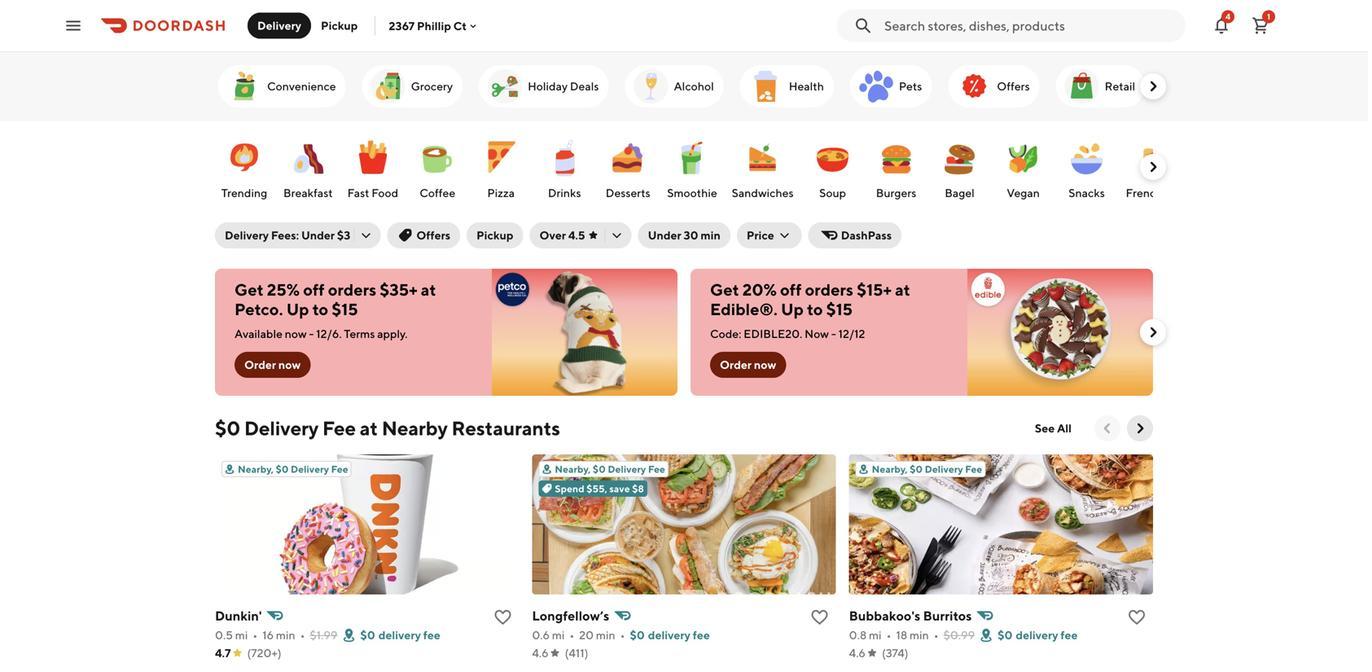 Task type: vqa. For each thing, say whether or not it's contained in the screenshot.
1st Liked from the left
no



Task type: describe. For each thing, give the bounding box(es) containing it.
12/12
[[839, 327, 866, 341]]

snacks
[[1069, 186, 1105, 200]]

retail image
[[1063, 67, 1102, 106]]

$3
[[337, 229, 351, 242]]

terms
[[344, 327, 375, 341]]

dunkin'
[[215, 608, 262, 624]]

breakfast
[[284, 186, 333, 200]]

order for petco.
[[244, 358, 276, 372]]

click to add this store to your saved list image
[[810, 608, 830, 627]]

order now button for edible®.
[[710, 352, 786, 378]]

now for petco.
[[279, 358, 301, 372]]

convenience
[[267, 79, 336, 93]]

delivery for bubbakoo's burritos
[[1016, 629, 1059, 642]]

under inside button
[[648, 229, 682, 242]]

health
[[789, 79, 824, 93]]

available
[[235, 327, 283, 341]]

0.8
[[850, 629, 867, 642]]

4
[[1226, 12, 1231, 21]]

2367 phillip ct button
[[389, 19, 480, 32]]

12/6.
[[316, 327, 342, 341]]

ct
[[454, 19, 467, 32]]

delivery for dunkin'
[[379, 629, 421, 642]]

offers inside offers link
[[997, 79, 1030, 93]]

$35+
[[380, 280, 418, 299]]

$0 delivery fee for bubbakoo's burritos
[[998, 629, 1078, 642]]

2 • from the left
[[300, 629, 305, 642]]

3 next button of carousel image from the top
[[1146, 324, 1162, 341]]

at for get 20% off orders $15+ at edible®. up to $15
[[895, 280, 911, 299]]

delivery button
[[248, 13, 311, 39]]

alcohol
[[674, 79, 714, 93]]

offers image
[[955, 67, 994, 106]]

$0 delivery fee at nearby restaurants link
[[215, 416, 560, 442]]

spend $55, save $8
[[555, 483, 644, 495]]

nearby, for bubbakoo's burritos
[[872, 464, 908, 475]]

see all link
[[1026, 416, 1082, 442]]

0.8 mi • 18 min •
[[850, 629, 939, 642]]

health image
[[747, 67, 786, 106]]

under 30 min button
[[638, 222, 731, 249]]

5 • from the left
[[887, 629, 892, 642]]

nearby, $0 delivery fee for bubbakoo's burritos
[[872, 464, 983, 475]]

4 • from the left
[[620, 629, 625, 642]]

next button of carousel image
[[1133, 420, 1149, 437]]

grocery
[[411, 79, 453, 93]]

pets link
[[850, 65, 932, 108]]

20
[[580, 629, 594, 642]]

all
[[1058, 422, 1072, 435]]

health link
[[740, 65, 834, 108]]

to for 20%
[[807, 300, 823, 319]]

deals
[[570, 79, 599, 93]]

pizza
[[487, 186, 515, 200]]

french toast
[[1126, 186, 1193, 200]]

delivery inside button
[[257, 19, 301, 32]]

food
[[372, 186, 399, 200]]

2 nearby, from the left
[[555, 464, 591, 475]]

retail link
[[1056, 65, 1146, 108]]

trending link
[[217, 130, 272, 205]]

phillip
[[417, 19, 451, 32]]

6 • from the left
[[934, 629, 939, 642]]

0.5 mi • 16 min •
[[215, 629, 305, 642]]

holiday
[[528, 79, 568, 93]]

now
[[805, 327, 829, 341]]

off for 25%
[[303, 280, 325, 299]]

desserts
[[606, 186, 651, 200]]

1 button
[[1245, 9, 1278, 42]]

bubbakoo's burritos
[[850, 608, 972, 624]]

fee for bubbakoo's burritos
[[1061, 629, 1078, 642]]

0 horizontal spatial at
[[360, 417, 378, 440]]

min inside button
[[701, 229, 721, 242]]

now inside get 25% off orders $35+ at petco. up to $15 available now - 12/6. terms apply.
[[285, 327, 307, 341]]

mi for dunkin'
[[235, 629, 248, 642]]

nearby, for dunkin'
[[238, 464, 274, 475]]

4.7
[[215, 647, 231, 660]]

spend
[[555, 483, 585, 495]]

$0.99
[[944, 629, 975, 642]]

$1.99
[[310, 629, 338, 642]]

trending
[[221, 186, 267, 200]]

sandwiches
[[732, 186, 794, 200]]

over
[[540, 229, 566, 242]]

previous button of carousel image
[[1100, 420, 1116, 437]]

$15 for $15+
[[827, 300, 853, 319]]

holiday deals image
[[486, 67, 525, 106]]

1 items, open order cart image
[[1251, 16, 1271, 35]]

drinks
[[548, 186, 581, 200]]

pets image
[[857, 67, 896, 106]]

2367 phillip ct
[[389, 19, 467, 32]]

restaurants
[[452, 417, 560, 440]]

save
[[610, 483, 630, 495]]

see all
[[1035, 422, 1072, 435]]

1 next button of carousel image from the top
[[1146, 78, 1162, 95]]

offers link
[[949, 65, 1040, 108]]

25%
[[267, 280, 300, 299]]

16
[[263, 629, 274, 642]]

offers inside offers button
[[417, 229, 451, 242]]

toast
[[1165, 186, 1193, 200]]

to for 25%
[[313, 300, 329, 319]]

grocery link
[[362, 65, 463, 108]]

convenience image
[[225, 67, 264, 106]]

holiday deals link
[[479, 65, 609, 108]]

holiday deals
[[528, 79, 599, 93]]

$8
[[632, 483, 644, 495]]

pickup for bottommost pickup button
[[477, 229, 514, 242]]

coffee
[[420, 186, 456, 200]]

over 4.5
[[540, 229, 585, 242]]

nearby, $0 delivery fee for dunkin'
[[238, 464, 348, 475]]

4.6 for longfellow's
[[532, 647, 549, 660]]

0.6 mi • 20 min • $0 delivery fee
[[532, 629, 710, 642]]

$0 delivery fee for dunkin'
[[360, 629, 441, 642]]

nearby
[[382, 417, 448, 440]]

20%
[[743, 280, 777, 299]]

bubbakoo's
[[850, 608, 921, 624]]

orders for $15+
[[805, 280, 854, 299]]

0 vertical spatial pickup button
[[311, 13, 368, 39]]

1
[[1268, 12, 1271, 21]]



Task type: locate. For each thing, give the bounding box(es) containing it.
1 horizontal spatial orders
[[805, 280, 854, 299]]

order down available
[[244, 358, 276, 372]]

delivery
[[379, 629, 421, 642], [648, 629, 691, 642], [1016, 629, 1059, 642]]

to up 12/6.
[[313, 300, 329, 319]]

alcohol link
[[625, 65, 724, 108]]

$15 up 12/12
[[827, 300, 853, 319]]

under 30 min
[[648, 229, 721, 242]]

at inside get 20% off orders $15+ at edible®. up to $15 code: edible20. now - 12/12
[[895, 280, 911, 299]]

1 vertical spatial next button of carousel image
[[1146, 159, 1162, 175]]

get up the petco.
[[235, 280, 264, 299]]

up down 25%
[[287, 300, 309, 319]]

2 order now button from the left
[[710, 352, 786, 378]]

2 delivery from the left
[[648, 629, 691, 642]]

pickup button left 2367
[[311, 13, 368, 39]]

pickup button
[[311, 13, 368, 39], [467, 222, 524, 249]]

$15 for $35+
[[332, 300, 358, 319]]

4.6
[[532, 647, 549, 660], [850, 647, 866, 660]]

orders up terms
[[328, 280, 377, 299]]

1 get from the left
[[235, 280, 264, 299]]

retail
[[1105, 79, 1136, 93]]

2 4.6 from the left
[[850, 647, 866, 660]]

1 vertical spatial pickup
[[477, 229, 514, 242]]

delivery fees: under $3
[[225, 229, 351, 242]]

0 vertical spatial pickup
[[321, 19, 358, 32]]

1 nearby, from the left
[[238, 464, 274, 475]]

get up edible®.
[[710, 280, 740, 299]]

under left '$3'
[[301, 229, 335, 242]]

get 25% off orders $35+ at petco. up to $15 available now - 12/6. terms apply.
[[235, 280, 436, 341]]

3 fee from the left
[[1061, 629, 1078, 642]]

fee
[[423, 629, 441, 642], [693, 629, 710, 642], [1061, 629, 1078, 642]]

alcohol image
[[632, 67, 671, 106]]

notification bell image
[[1212, 16, 1232, 35]]

0 horizontal spatial orders
[[328, 280, 377, 299]]

2 $0 delivery fee from the left
[[998, 629, 1078, 642]]

to
[[313, 300, 329, 319], [807, 300, 823, 319]]

1 horizontal spatial up
[[781, 300, 804, 319]]

see
[[1035, 422, 1055, 435]]

click to add this store to your saved list image
[[493, 608, 513, 627], [1128, 608, 1147, 627]]

get for get 25% off orders $35+ at petco. up to $15
[[235, 280, 264, 299]]

pickup down pizza
[[477, 229, 514, 242]]

at left 'nearby'
[[360, 417, 378, 440]]

mi
[[235, 629, 248, 642], [552, 629, 565, 642], [869, 629, 882, 642]]

order now button down code:
[[710, 352, 786, 378]]

2 to from the left
[[807, 300, 823, 319]]

• left 18
[[887, 629, 892, 642]]

fast food
[[348, 186, 399, 200]]

1 horizontal spatial 4.6
[[850, 647, 866, 660]]

2367
[[389, 19, 415, 32]]

offers button
[[387, 222, 460, 249]]

(374)
[[882, 647, 909, 660]]

2 orders from the left
[[805, 280, 854, 299]]

Store search: begin typing to search for stores available on DoorDash text field
[[885, 17, 1177, 35]]

1 mi from the left
[[235, 629, 248, 642]]

2 up from the left
[[781, 300, 804, 319]]

at for get 25% off orders $35+ at petco. up to $15
[[421, 280, 436, 299]]

longfellow's
[[532, 608, 610, 624]]

orders inside get 25% off orders $35+ at petco. up to $15 available now - 12/6. terms apply.
[[328, 280, 377, 299]]

1 horizontal spatial delivery
[[648, 629, 691, 642]]

1 to from the left
[[313, 300, 329, 319]]

0 horizontal spatial order now
[[244, 358, 301, 372]]

• left the 16
[[253, 629, 258, 642]]

1 $15 from the left
[[332, 300, 358, 319]]

dashpass button
[[809, 222, 902, 249]]

1 horizontal spatial click to add this store to your saved list image
[[1128, 608, 1147, 627]]

orders inside get 20% off orders $15+ at edible®. up to $15 code: edible20. now - 12/12
[[805, 280, 854, 299]]

1 horizontal spatial to
[[807, 300, 823, 319]]

1 order now from the left
[[244, 358, 301, 372]]

2 horizontal spatial nearby,
[[872, 464, 908, 475]]

1 horizontal spatial order now
[[720, 358, 777, 372]]

1 horizontal spatial at
[[421, 280, 436, 299]]

off for 20%
[[781, 280, 802, 299]]

now for edible®.
[[754, 358, 777, 372]]

1 horizontal spatial fee
[[693, 629, 710, 642]]

0 horizontal spatial order now button
[[235, 352, 311, 378]]

click to add this store to your saved list image for dunkin'
[[493, 608, 513, 627]]

nearby,
[[238, 464, 274, 475], [555, 464, 591, 475], [872, 464, 908, 475]]

$15
[[332, 300, 358, 319], [827, 300, 853, 319]]

order now down available
[[244, 358, 301, 372]]

3 nearby, $0 delivery fee from the left
[[872, 464, 983, 475]]

fee for dunkin'
[[423, 629, 441, 642]]

up inside get 20% off orders $15+ at edible®. up to $15 code: edible20. now - 12/12
[[781, 300, 804, 319]]

$0 delivery fee at nearby restaurants
[[215, 417, 560, 440]]

order now for petco.
[[244, 358, 301, 372]]

order now down code:
[[720, 358, 777, 372]]

2 fee from the left
[[693, 629, 710, 642]]

•
[[253, 629, 258, 642], [300, 629, 305, 642], [570, 629, 575, 642], [620, 629, 625, 642], [887, 629, 892, 642], [934, 629, 939, 642]]

orders for $35+
[[328, 280, 377, 299]]

1 orders from the left
[[328, 280, 377, 299]]

1 click to add this store to your saved list image from the left
[[493, 608, 513, 627]]

$15 up terms
[[332, 300, 358, 319]]

up
[[287, 300, 309, 319], [781, 300, 804, 319]]

1 horizontal spatial get
[[710, 280, 740, 299]]

at right the $35+
[[421, 280, 436, 299]]

$55,
[[587, 483, 608, 495]]

1 $0 delivery fee from the left
[[360, 629, 441, 642]]

0 horizontal spatial pickup button
[[311, 13, 368, 39]]

1 horizontal spatial pickup
[[477, 229, 514, 242]]

pickup for the topmost pickup button
[[321, 19, 358, 32]]

2 horizontal spatial at
[[895, 280, 911, 299]]

orders left $15+
[[805, 280, 854, 299]]

grocery image
[[369, 67, 408, 106]]

offers right offers image
[[997, 79, 1030, 93]]

min for bubbakoo's burritos
[[910, 629, 929, 642]]

1 horizontal spatial $0 delivery fee
[[998, 629, 1078, 642]]

1 horizontal spatial order now button
[[710, 352, 786, 378]]

off inside get 25% off orders $35+ at petco. up to $15 available now - 12/6. terms apply.
[[303, 280, 325, 299]]

order for edible®.
[[720, 358, 752, 372]]

2 under from the left
[[648, 229, 682, 242]]

• left 20
[[570, 629, 575, 642]]

• right 20
[[620, 629, 625, 642]]

pets
[[899, 79, 923, 93]]

click to add this store to your saved list image for bubbakoo's burritos
[[1128, 608, 1147, 627]]

order now
[[244, 358, 301, 372], [720, 358, 777, 372]]

min right 18
[[910, 629, 929, 642]]

1 horizontal spatial -
[[832, 327, 837, 341]]

2 mi from the left
[[552, 629, 565, 642]]

get inside get 25% off orders $35+ at petco. up to $15 available now - 12/6. terms apply.
[[235, 280, 264, 299]]

min for longfellow's
[[596, 629, 616, 642]]

$15 inside get 25% off orders $35+ at petco. up to $15 available now - 12/6. terms apply.
[[332, 300, 358, 319]]

2 off from the left
[[781, 280, 802, 299]]

convenience link
[[218, 65, 346, 108]]

get for get 20% off orders $15+ at edible®. up to $15
[[710, 280, 740, 299]]

offers down "coffee"
[[417, 229, 451, 242]]

0 horizontal spatial $15
[[332, 300, 358, 319]]

to inside get 25% off orders $35+ at petco. up to $15 available now - 12/6. terms apply.
[[313, 300, 329, 319]]

0 horizontal spatial up
[[287, 300, 309, 319]]

next button of carousel image
[[1146, 78, 1162, 95], [1146, 159, 1162, 175], [1146, 324, 1162, 341]]

0 horizontal spatial click to add this store to your saved list image
[[493, 608, 513, 627]]

3 • from the left
[[570, 629, 575, 642]]

order
[[244, 358, 276, 372], [720, 358, 752, 372]]

to up now
[[807, 300, 823, 319]]

order now button for petco.
[[235, 352, 311, 378]]

soup
[[820, 186, 847, 200]]

1 up from the left
[[287, 300, 309, 319]]

nearby, $0 delivery fee
[[238, 464, 348, 475], [555, 464, 666, 475], [872, 464, 983, 475]]

mi right '0.5'
[[235, 629, 248, 642]]

up up edible20.
[[781, 300, 804, 319]]

order now button
[[235, 352, 311, 378], [710, 352, 786, 378]]

2 nearby, $0 delivery fee from the left
[[555, 464, 666, 475]]

4.6 for bubbakoo's burritos
[[850, 647, 866, 660]]

fee
[[323, 417, 356, 440], [331, 464, 348, 475], [648, 464, 666, 475], [966, 464, 983, 475]]

1 horizontal spatial mi
[[552, 629, 565, 642]]

1 horizontal spatial $15
[[827, 300, 853, 319]]

1 horizontal spatial offers
[[997, 79, 1030, 93]]

2 horizontal spatial mi
[[869, 629, 882, 642]]

0.6
[[532, 629, 550, 642]]

fees:
[[271, 229, 299, 242]]

(720+)
[[247, 647, 282, 660]]

1 vertical spatial pickup button
[[467, 222, 524, 249]]

0 horizontal spatial offers
[[417, 229, 451, 242]]

up inside get 25% off orders $35+ at petco. up to $15 available now - 12/6. terms apply.
[[287, 300, 309, 319]]

2 horizontal spatial delivery
[[1016, 629, 1059, 642]]

0 horizontal spatial fee
[[423, 629, 441, 642]]

dashpass
[[841, 229, 892, 242]]

get
[[235, 280, 264, 299], [710, 280, 740, 299]]

mi for bubbakoo's burritos
[[869, 629, 882, 642]]

0 horizontal spatial $0 delivery fee
[[360, 629, 441, 642]]

1 order from the left
[[244, 358, 276, 372]]

0 horizontal spatial delivery
[[379, 629, 421, 642]]

min right 20
[[596, 629, 616, 642]]

get inside get 20% off orders $15+ at edible®. up to $15 code: edible20. now - 12/12
[[710, 280, 740, 299]]

now
[[285, 327, 307, 341], [279, 358, 301, 372], [754, 358, 777, 372]]

0 horizontal spatial order
[[244, 358, 276, 372]]

$0 delivery fee
[[360, 629, 441, 642], [998, 629, 1078, 642]]

code:
[[710, 327, 742, 341]]

0 horizontal spatial -
[[309, 327, 314, 341]]

$15+
[[857, 280, 892, 299]]

up for 25%
[[287, 300, 309, 319]]

mi right the 0.8
[[869, 629, 882, 642]]

2 - from the left
[[832, 327, 837, 341]]

2 order now from the left
[[720, 358, 777, 372]]

edible20.
[[744, 327, 803, 341]]

mi right 0.6
[[552, 629, 565, 642]]

at
[[421, 280, 436, 299], [895, 280, 911, 299], [360, 417, 378, 440]]

now down edible20.
[[754, 358, 777, 372]]

1 off from the left
[[303, 280, 325, 299]]

- left 12/6.
[[309, 327, 314, 341]]

off right 25%
[[303, 280, 325, 299]]

order now button down available
[[235, 352, 311, 378]]

0 horizontal spatial get
[[235, 280, 264, 299]]

mi for longfellow's
[[552, 629, 565, 642]]

to inside get 20% off orders $15+ at edible®. up to $15 code: edible20. now - 12/12
[[807, 300, 823, 319]]

18
[[897, 629, 908, 642]]

min
[[701, 229, 721, 242], [276, 629, 295, 642], [596, 629, 616, 642], [910, 629, 929, 642]]

1 horizontal spatial off
[[781, 280, 802, 299]]

- right now
[[832, 327, 837, 341]]

order down code:
[[720, 358, 752, 372]]

0 horizontal spatial mi
[[235, 629, 248, 642]]

2 order from the left
[[720, 358, 752, 372]]

off right 20%
[[781, 280, 802, 299]]

4.6 down the 0.8
[[850, 647, 866, 660]]

0 vertical spatial next button of carousel image
[[1146, 78, 1162, 95]]

now down available
[[279, 358, 301, 372]]

- inside get 25% off orders $35+ at petco. up to $15 available now - 12/6. terms apply.
[[309, 327, 314, 341]]

• left $1.99
[[300, 629, 305, 642]]

30
[[684, 229, 699, 242]]

2 get from the left
[[710, 280, 740, 299]]

1 under from the left
[[301, 229, 335, 242]]

3 mi from the left
[[869, 629, 882, 642]]

1 • from the left
[[253, 629, 258, 642]]

4.6 down 0.6
[[532, 647, 549, 660]]

min right the 16
[[276, 629, 295, 642]]

open menu image
[[64, 16, 83, 35]]

at right $15+
[[895, 280, 911, 299]]

1 order now button from the left
[[235, 352, 311, 378]]

pickup button down pizza
[[467, 222, 524, 249]]

french
[[1126, 186, 1163, 200]]

price button
[[737, 222, 802, 249]]

apply.
[[377, 327, 408, 341]]

0 horizontal spatial nearby,
[[238, 464, 274, 475]]

1 fee from the left
[[423, 629, 441, 642]]

0.5
[[215, 629, 233, 642]]

- inside get 20% off orders $15+ at edible®. up to $15 code: edible20. now - 12/12
[[832, 327, 837, 341]]

2 horizontal spatial nearby, $0 delivery fee
[[872, 464, 983, 475]]

min right the 30
[[701, 229, 721, 242]]

2 click to add this store to your saved list image from the left
[[1128, 608, 1147, 627]]

1 vertical spatial offers
[[417, 229, 451, 242]]

1 horizontal spatial nearby, $0 delivery fee
[[555, 464, 666, 475]]

$15 inside get 20% off orders $15+ at edible®. up to $15 code: edible20. now - 12/12
[[827, 300, 853, 319]]

$0 delivery fee right $1.99
[[360, 629, 441, 642]]

2 horizontal spatial fee
[[1061, 629, 1078, 642]]

3 delivery from the left
[[1016, 629, 1059, 642]]

2 vertical spatial next button of carousel image
[[1146, 324, 1162, 341]]

smoothie
[[667, 186, 718, 200]]

3 nearby, from the left
[[872, 464, 908, 475]]

1 - from the left
[[309, 327, 314, 341]]

delivery
[[257, 19, 301, 32], [225, 229, 269, 242], [244, 417, 319, 440], [291, 464, 329, 475], [608, 464, 646, 475], [925, 464, 964, 475]]

1 delivery from the left
[[379, 629, 421, 642]]

1 nearby, $0 delivery fee from the left
[[238, 464, 348, 475]]

up for 20%
[[781, 300, 804, 319]]

1 horizontal spatial under
[[648, 229, 682, 242]]

0 horizontal spatial nearby, $0 delivery fee
[[238, 464, 348, 475]]

off inside get 20% off orders $15+ at edible®. up to $15 code: edible20. now - 12/12
[[781, 280, 802, 299]]

0 horizontal spatial to
[[313, 300, 329, 319]]

• down burritos
[[934, 629, 939, 642]]

1 horizontal spatial nearby,
[[555, 464, 591, 475]]

0 vertical spatial offers
[[997, 79, 1030, 93]]

over 4.5 button
[[530, 222, 632, 249]]

vegan
[[1007, 186, 1040, 200]]

pickup right the delivery button
[[321, 19, 358, 32]]

1 horizontal spatial order
[[720, 358, 752, 372]]

1 horizontal spatial pickup button
[[467, 222, 524, 249]]

0 horizontal spatial off
[[303, 280, 325, 299]]

0 horizontal spatial under
[[301, 229, 335, 242]]

burritos
[[924, 608, 972, 624]]

burgers
[[876, 186, 917, 200]]

orders
[[328, 280, 377, 299], [805, 280, 854, 299]]

now left 12/6.
[[285, 327, 307, 341]]

0 horizontal spatial pickup
[[321, 19, 358, 32]]

2 next button of carousel image from the top
[[1146, 159, 1162, 175]]

0 horizontal spatial 4.6
[[532, 647, 549, 660]]

at inside get 25% off orders $35+ at petco. up to $15 available now - 12/6. terms apply.
[[421, 280, 436, 299]]

$0 delivery fee right '$0.99'
[[998, 629, 1078, 642]]

2 $15 from the left
[[827, 300, 853, 319]]

under left the 30
[[648, 229, 682, 242]]

4.5
[[569, 229, 585, 242]]

under
[[301, 229, 335, 242], [648, 229, 682, 242]]

order now for edible®.
[[720, 358, 777, 372]]

petco.
[[235, 300, 283, 319]]

min for dunkin'
[[276, 629, 295, 642]]

1 4.6 from the left
[[532, 647, 549, 660]]



